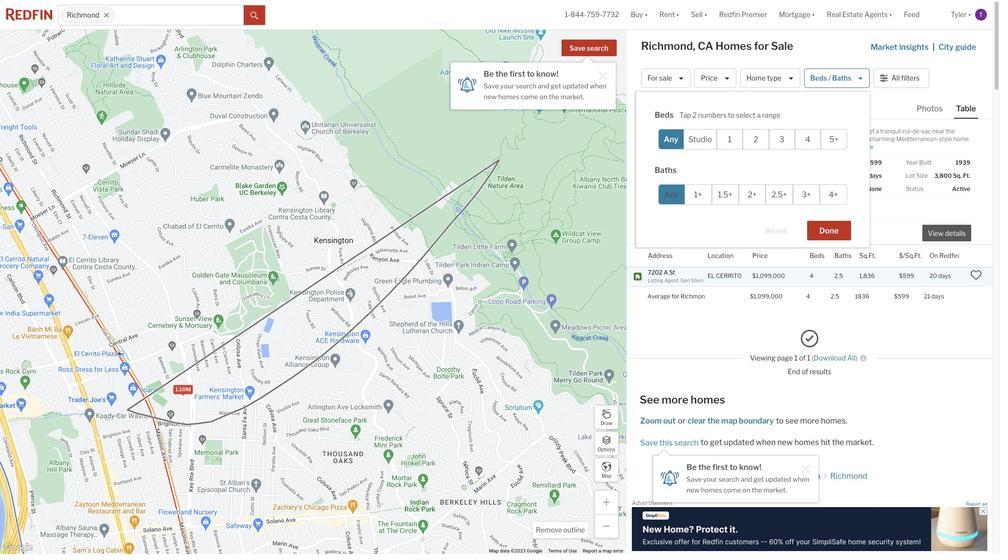 Task type: vqa. For each thing, say whether or not it's contained in the screenshot.
Graph of the median days a home is on the market in Pasadena, CA image
no



Task type: locate. For each thing, give the bounding box(es) containing it.
options
[[598, 446, 616, 452]]

homes
[[716, 40, 752, 52]]

1,836 sq. ft.
[[785, 216, 805, 232]]

feed
[[904, 10, 920, 19]]

beds left /
[[811, 74, 827, 82]]

baths left 1,836 sq. ft.
[[764, 225, 780, 232]]

1 ▾ from the left
[[645, 10, 648, 19]]

ft. right reset
[[797, 225, 802, 232]]

buy ▾
[[631, 10, 648, 19]]

photo of 7202 a st, el cerrito, ca 94530 image
[[641, 119, 810, 244]]

map for map
[[602, 473, 612, 479]]

remove outline button
[[533, 522, 589, 538]]

0 horizontal spatial first
[[510, 69, 525, 79]]

mortgage ▾ button
[[779, 0, 815, 29]]

0 horizontal spatial your
[[501, 82, 514, 90]]

1 vertical spatial home
[[954, 135, 969, 143]]

1 horizontal spatial a
[[757, 111, 761, 119]]

redfin left california
[[752, 471, 776, 481]]

2 horizontal spatial a
[[876, 128, 879, 135]]

2 option group from the top
[[658, 184, 847, 205]]

ft. inside 1,836 sq. ft.
[[797, 225, 802, 232]]

updated down to get updated when new homes hit the market.
[[766, 475, 792, 483]]

2 down home • sort : recommended
[[693, 111, 697, 119]]

3+ radio
[[793, 184, 820, 205]]

▾ for buy ▾
[[645, 10, 648, 19]]

sq. right reset
[[788, 225, 795, 232]]

1 vertical spatial report
[[583, 548, 598, 554]]

beds left tap
[[655, 110, 674, 120]]

a left range
[[757, 111, 761, 119]]

any left "studio" on the top right
[[664, 135, 679, 144]]

0 horizontal spatial know!
[[537, 69, 559, 79]]

▾ right agents
[[890, 10, 893, 19]]

favorite button image
[[791, 122, 808, 138]]

of right end
[[802, 367, 809, 376]]

price up "recommended"
[[701, 74, 718, 82]]

all)
[[848, 354, 858, 362]]

report a map error
[[583, 548, 624, 554]]

1 vertical spatial redfin
[[940, 251, 959, 259]]

▾ for mortgage ▾
[[812, 10, 815, 19]]

price button up "recommended"
[[695, 68, 736, 88]]

0 vertical spatial more
[[662, 393, 689, 406]]

1.5+ radio
[[712, 184, 739, 205]]

0 vertical spatial $1,099,000
[[753, 272, 785, 280]]

0 horizontal spatial map
[[489, 548, 499, 554]]

of right end on the right top
[[869, 128, 875, 135]]

1,836 for 1,836
[[860, 272, 875, 280]]

1 vertical spatial save your search and get updated when new homes come on the market.
[[687, 475, 810, 494]]

0 horizontal spatial get
[[551, 82, 561, 90]]

border,
[[838, 135, 857, 143]]

days up none at the top right of the page
[[869, 172, 882, 179]]

20 up 21 days
[[930, 272, 937, 280]]

for down agent:
[[672, 293, 680, 300]]

terms
[[548, 548, 562, 554]]

redfin inside the on redfin button
[[940, 251, 959, 259]]

for left sale at the top of the page
[[754, 40, 769, 52]]

any inside option
[[664, 190, 679, 199]]

1+ radio
[[685, 184, 712, 205]]

redfin inside redfin premier button
[[719, 10, 741, 19]]

map for map data ©2023 google
[[489, 548, 499, 554]]

updated
[[563, 82, 589, 90], [724, 438, 755, 447], [766, 475, 792, 483]]

1,836 down sq.ft. button
[[860, 272, 875, 280]]

1 horizontal spatial map
[[722, 416, 738, 425]]

of up end of results
[[799, 354, 806, 362]]

1 vertical spatial your
[[704, 475, 717, 483]]

filters
[[902, 74, 920, 82]]

0 vertical spatial any
[[664, 135, 679, 144]]

when for be the first to know! 'dialog' to the right
[[793, 475, 810, 483]]

1 vertical spatial know!
[[739, 463, 762, 472]]

$1,099,000 for 1,836
[[753, 272, 785, 280]]

0 vertical spatial be the first to know!
[[484, 69, 559, 79]]

2 vertical spatial get
[[754, 475, 764, 483]]

option group
[[658, 129, 847, 149], [658, 184, 847, 205]]

zoom
[[640, 416, 662, 425]]

days right 21
[[932, 293, 945, 300]]

(download
[[812, 354, 846, 362]]

sale
[[660, 74, 672, 82]]

sq. for 3,800
[[953, 172, 962, 179]]

clear the map boundary button
[[687, 416, 775, 425]]

2 vertical spatial redfin
[[752, 471, 776, 481]]

1 vertical spatial 2.5
[[831, 293, 840, 300]]

0 vertical spatial on
[[540, 93, 548, 101]]

1 horizontal spatial be the first to know!
[[687, 463, 762, 472]]

0 vertical spatial map
[[602, 473, 612, 479]]

end
[[858, 128, 868, 135]]

city guide link
[[939, 42, 979, 53]]

20 days up none at the top right of the page
[[860, 172, 882, 179]]

4 checkbox
[[795, 129, 821, 149]]

2
[[693, 111, 697, 119], [754, 135, 759, 144]]

estate
[[843, 10, 863, 19]]

0 horizontal spatial ft.
[[797, 225, 802, 232]]

baths right /
[[833, 74, 852, 82]]

sell ▾
[[691, 10, 708, 19]]

report inside button
[[966, 501, 981, 507]]

20 up none at the top right of the page
[[860, 172, 868, 179]]

1 vertical spatial be the first to know!
[[687, 463, 762, 472]]

0 vertical spatial price button
[[695, 68, 736, 88]]

4
[[806, 135, 811, 144], [810, 272, 814, 280], [807, 293, 810, 300]]

be the first to know! dialog
[[451, 57, 616, 109], [654, 450, 819, 502]]

redfin right "on"
[[940, 251, 959, 259]]

market insights | city guide
[[871, 43, 977, 52]]

st
[[670, 268, 675, 276]]

tyler
[[951, 10, 967, 19]]

map
[[602, 473, 612, 479], [489, 548, 499, 554]]

more link
[[860, 143, 874, 150]]

favorite this home image
[[971, 269, 982, 281]]

0 horizontal spatial 20
[[860, 172, 868, 179]]

richmond down hit
[[831, 471, 868, 481]]

beds for beds button
[[810, 251, 825, 259]]

6 ▾ from the left
[[969, 10, 972, 19]]

homes
[[498, 93, 520, 101], [691, 393, 726, 406], [795, 438, 820, 447], [701, 486, 722, 494]]

1 horizontal spatial this
[[858, 135, 868, 143]]

0 vertical spatial get
[[551, 82, 561, 90]]

▾ right rent
[[677, 10, 680, 19]]

this down end on the right top
[[858, 135, 868, 143]]

baths up "any" option
[[655, 166, 677, 175]]

$599 for 1,836
[[900, 272, 915, 280]]

dialog
[[636, 92, 870, 247]]

days for 1836
[[932, 293, 945, 300]]

1 horizontal spatial come
[[724, 486, 741, 494]]

0 vertical spatial 1,836
[[785, 216, 805, 225]]

1939
[[956, 159, 971, 166]]

1 horizontal spatial sq.
[[953, 172, 962, 179]]

more right see
[[800, 416, 820, 425]]

albany
[[818, 135, 837, 143]]

price button down reset
[[753, 245, 768, 267]]

0 vertical spatial save your search and get updated when new homes come on the market.
[[484, 82, 607, 101]]

ft. for 1,836
[[797, 225, 802, 232]]

google image
[[2, 541, 35, 554]]

1 vertical spatial be the first to know! dialog
[[654, 450, 819, 502]]

beds inside button
[[811, 74, 827, 82]]

studio
[[689, 135, 712, 144]]

2 vertical spatial $599
[[895, 293, 910, 300]]

home inside nestled at the end of a tranquil cul-de-sac near the albany border, this charming mediterranean-style home exudes vintag...
[[954, 135, 969, 143]]

search
[[587, 44, 609, 52], [516, 82, 537, 90], [675, 438, 699, 447], [719, 475, 740, 483]]

data
[[500, 548, 510, 554]]

redfin left premier
[[719, 10, 741, 19]]

beds
[[811, 74, 827, 82], [655, 110, 674, 120], [810, 251, 825, 259]]

all filters
[[892, 74, 920, 82]]

market. for be the first to know! 'dialog' to the right
[[764, 486, 787, 494]]

when down save search on the right top of the page
[[590, 82, 607, 90]]

agent:
[[665, 277, 680, 283]]

a up 'charming'
[[876, 128, 879, 135]]

map button
[[595, 458, 619, 482]]

▾ right 'sell'
[[705, 10, 708, 19]]

map inside button
[[602, 473, 612, 479]]

days down the on redfin button
[[939, 272, 952, 280]]

0 horizontal spatial more
[[662, 393, 689, 406]]

|
[[933, 43, 935, 52]]

your for the topmost be the first to know! 'dialog'
[[501, 82, 514, 90]]

baths
[[833, 74, 852, 82], [655, 166, 677, 175], [764, 225, 780, 232], [835, 251, 852, 259]]

0 horizontal spatial new
[[484, 93, 497, 101]]

▾ right buy at the right of page
[[645, 10, 648, 19]]

any left 1+ "radio"
[[664, 190, 679, 199]]

to get updated when new homes hit the market.
[[699, 438, 874, 447]]

None search field
[[115, 5, 244, 25]]

1 vertical spatial beds
[[655, 110, 674, 120]]

map down options
[[602, 473, 612, 479]]

come for the topmost be the first to know! 'dialog'
[[521, 93, 538, 101]]

beds down favorite this home image at the right of the page
[[810, 251, 825, 259]]

baths down x-out this home icon on the top of the page
[[835, 251, 852, 259]]

2.5 down baths button
[[835, 272, 843, 280]]

geri
[[681, 277, 690, 283]]

2 down select
[[754, 135, 759, 144]]

▾ inside dropdown button
[[890, 10, 893, 19]]

map left data
[[489, 548, 499, 554]]

/
[[829, 74, 831, 82]]

mortgage ▾
[[779, 10, 815, 19]]

richmond:
[[681, 293, 710, 300]]

come for be the first to know! 'dialog' to the right
[[724, 486, 741, 494]]

▾
[[645, 10, 648, 19], [677, 10, 680, 19], [705, 10, 708, 19], [812, 10, 815, 19], [890, 10, 893, 19], [969, 10, 972, 19]]

user photo image
[[976, 9, 987, 21]]

0 vertical spatial 4
[[806, 135, 811, 144]]

©2023
[[511, 548, 526, 554]]

1 horizontal spatial 20 days
[[930, 272, 952, 280]]

remove richmond image
[[104, 12, 110, 18]]

1 vertical spatial price
[[753, 251, 768, 259]]

▾ right 'mortgage'
[[812, 10, 815, 19]]

location button
[[708, 245, 734, 267]]

any for 1+
[[664, 190, 679, 199]]

7202
[[648, 268, 663, 276]]

5 ▾ from the left
[[890, 10, 893, 19]]

1,836
[[785, 216, 805, 225], [860, 272, 875, 280]]

x-out this home image
[[836, 227, 848, 239]]

report right use
[[583, 548, 598, 554]]

0 horizontal spatial 1
[[728, 135, 732, 144]]

2 horizontal spatial when
[[793, 475, 810, 483]]

table button
[[955, 104, 979, 119]]

when
[[590, 82, 607, 90], [756, 438, 776, 447], [793, 475, 810, 483]]

1 vertical spatial 20
[[930, 272, 937, 280]]

home left •
[[646, 102, 665, 110]]

1 horizontal spatial updated
[[724, 438, 755, 447]]

0 horizontal spatial sq.
[[788, 225, 795, 232]]

0 horizontal spatial market.
[[561, 93, 584, 101]]

0 horizontal spatial report
[[583, 548, 598, 554]]

ft. down 1939
[[964, 172, 971, 179]]

1 vertical spatial be
[[687, 463, 697, 472]]

when right redfin link
[[793, 475, 810, 483]]

0 vertical spatial 20
[[860, 172, 868, 179]]

be the first to know! for the topmost be the first to know! 'dialog'
[[484, 69, 559, 79]]

1,836 up reset
[[785, 216, 805, 225]]

sq. inside 1,836 sq. ft.
[[788, 225, 795, 232]]

4 ▾ from the left
[[812, 10, 815, 19]]

redfin for redfin
[[752, 471, 776, 481]]

▾ for sell ▾
[[705, 10, 708, 19]]

address button
[[648, 245, 673, 267]]

1 horizontal spatial 2
[[754, 135, 759, 144]]

1 vertical spatial option group
[[658, 184, 847, 205]]

2.5 left 1836
[[831, 293, 840, 300]]

price button
[[695, 68, 736, 88], [753, 245, 768, 267]]

dialog containing beds
[[636, 92, 870, 247]]

0 vertical spatial come
[[521, 93, 538, 101]]

▾ right tyler
[[969, 10, 972, 19]]

2.5+
[[772, 190, 788, 199]]

photos button
[[915, 104, 955, 118]]

0 horizontal spatial and
[[538, 82, 550, 90]]

favorite this home image
[[817, 227, 829, 239]]

status
[[906, 185, 924, 192]]

report
[[966, 501, 981, 507], [583, 548, 598, 554]]

0 vertical spatial first
[[510, 69, 525, 79]]

2 checkbox
[[743, 129, 769, 149]]

market
[[871, 43, 898, 52]]

first
[[510, 69, 525, 79], [713, 463, 728, 472]]

3 checkbox
[[769, 129, 795, 149]]

updated down save search on the right top of the page
[[563, 82, 589, 90]]

1 vertical spatial a
[[876, 128, 879, 135]]

2 vertical spatial market.
[[764, 486, 787, 494]]

this inside nestled at the end of a tranquil cul-de-sac near the albany border, this charming mediterranean-style home exudes vintag...
[[858, 135, 868, 143]]

sell ▾ button
[[686, 0, 714, 29]]

2 vertical spatial when
[[793, 475, 810, 483]]

2 vertical spatial updated
[[766, 475, 792, 483]]

real estate agents ▾ link
[[827, 0, 893, 29]]

map left error
[[603, 548, 612, 554]]

0 vertical spatial be
[[484, 69, 494, 79]]

0 vertical spatial home
[[646, 102, 665, 110]]

0 vertical spatial your
[[501, 82, 514, 90]]

1 vertical spatial new
[[778, 438, 793, 447]]

rent
[[660, 10, 675, 19]]

beds for beds / baths
[[811, 74, 827, 82]]

home • sort : recommended
[[646, 102, 744, 111]]

0 horizontal spatial come
[[521, 93, 538, 101]]

0 vertical spatial 2.5
[[835, 272, 843, 280]]

sq.ft.
[[860, 251, 876, 259]]

more up "out"
[[662, 393, 689, 406]]

market.
[[561, 93, 584, 101], [846, 438, 874, 447], [764, 486, 787, 494]]

1 checkbox
[[717, 129, 743, 149]]

1 horizontal spatial for
[[754, 40, 769, 52]]

a left error
[[599, 548, 601, 554]]

$599 down $/sq.ft. button
[[900, 272, 915, 280]]

get
[[551, 82, 561, 90], [710, 438, 723, 447], [754, 475, 764, 483]]

0 vertical spatial sq.
[[953, 172, 962, 179]]

near
[[933, 128, 945, 135]]

days
[[869, 172, 882, 179], [939, 272, 952, 280], [932, 293, 945, 300]]

1 vertical spatial 2
[[754, 135, 759, 144]]

location
[[708, 251, 734, 259]]

1 horizontal spatial 1,836
[[860, 272, 875, 280]]

1 horizontal spatial on
[[743, 486, 751, 494]]

sq.ft. button
[[860, 245, 876, 267]]

a
[[757, 111, 761, 119], [876, 128, 879, 135], [599, 548, 601, 554]]

2 ▾ from the left
[[677, 10, 680, 19]]

sell ▾ button
[[691, 0, 708, 29]]

favorite button checkbox
[[791, 122, 808, 138]]

map left boundary
[[722, 416, 738, 425]]

search inside 'button'
[[587, 44, 609, 52]]

save your search and get updated when new homes come on the market.
[[484, 82, 607, 101], [687, 475, 810, 494]]

1 horizontal spatial ft.
[[964, 172, 971, 179]]

$599 down more
[[867, 159, 882, 166]]

1 option group from the top
[[658, 129, 847, 149]]

2 horizontal spatial updated
[[766, 475, 792, 483]]

california
[[786, 471, 821, 481]]

1 vertical spatial ft.
[[797, 225, 802, 232]]

a inside nestled at the end of a tranquil cul-de-sac near the albany border, this charming mediterranean-style home exudes vintag...
[[876, 128, 879, 135]]

0 vertical spatial new
[[484, 93, 497, 101]]

when down boundary
[[756, 438, 776, 447]]

1 vertical spatial for
[[672, 293, 680, 300]]

1 vertical spatial price button
[[753, 245, 768, 267]]

and
[[538, 82, 550, 90], [741, 475, 753, 483]]

this
[[858, 135, 868, 143], [660, 438, 673, 447]]

home right the style
[[954, 135, 969, 143]]

Any radio
[[658, 184, 685, 205]]

a for select
[[757, 111, 761, 119]]

1 horizontal spatial first
[[713, 463, 728, 472]]

0 horizontal spatial be the first to know!
[[484, 69, 559, 79]]

your for be the first to know! 'dialog' to the right
[[704, 475, 717, 483]]

1 horizontal spatial your
[[704, 475, 717, 483]]

0 vertical spatial price
[[701, 74, 718, 82]]

$599 left 21
[[895, 293, 910, 300]]

this down "out"
[[660, 438, 673, 447]]

20 days down the on redfin button
[[930, 272, 952, 280]]

updated down zoom out or clear the map boundary to see more homes.
[[724, 438, 755, 447]]

zoom out button
[[640, 416, 676, 425]]

home
[[747, 74, 766, 82]]

2 vertical spatial 4
[[807, 293, 810, 300]]

1 right page
[[795, 354, 798, 362]]

3 ▾ from the left
[[705, 10, 708, 19]]

any inside 'any' option
[[664, 135, 679, 144]]

sq. up active at the top of the page
[[953, 172, 962, 179]]

844-
[[571, 10, 587, 19]]

2 horizontal spatial market.
[[846, 438, 874, 447]]

$1,099,000 for 1836
[[750, 293, 783, 300]]

5+ checkbox
[[821, 129, 847, 149]]

1 horizontal spatial richmond
[[831, 471, 868, 481]]

1 down tap 2 numbers to select a range
[[728, 135, 732, 144]]

richmond left remove richmond icon
[[67, 11, 99, 19]]

all filters button
[[874, 68, 930, 88]]

2 inside 2 checkbox
[[754, 135, 759, 144]]

view details
[[928, 229, 966, 238]]

0 vertical spatial market.
[[561, 93, 584, 101]]

price down reset
[[753, 251, 768, 259]]

1 horizontal spatial be
[[687, 463, 697, 472]]

2 horizontal spatial get
[[754, 475, 764, 483]]

report left ad at the right bottom of the page
[[966, 501, 981, 507]]

view details link
[[923, 224, 972, 241]]

1 up end of results
[[808, 354, 811, 362]]

style
[[939, 135, 953, 143]]



Task type: describe. For each thing, give the bounding box(es) containing it.
year
[[906, 159, 918, 166]]

0 vertical spatial map
[[722, 416, 738, 425]]

address
[[648, 251, 673, 259]]

ad region
[[632, 507, 988, 551]]

1 inside checkbox
[[728, 135, 732, 144]]

real estate agents ▾
[[827, 10, 893, 19]]

on
[[930, 251, 938, 259]]

1 horizontal spatial 20
[[930, 272, 937, 280]]

feed button
[[899, 0, 945, 29]]

0 horizontal spatial be
[[484, 69, 494, 79]]

nestled
[[818, 128, 839, 135]]

0 horizontal spatial 2
[[693, 111, 697, 119]]

▾ for tyler ▾
[[969, 10, 972, 19]]

end of results
[[788, 367, 832, 376]]

or
[[678, 416, 686, 425]]

report for report ad
[[966, 501, 981, 507]]

beds button
[[810, 245, 825, 267]]

0 horizontal spatial map
[[603, 548, 612, 554]]

size
[[917, 172, 928, 179]]

homes.
[[821, 416, 848, 425]]

exudes
[[818, 143, 838, 150]]

1 vertical spatial 20 days
[[930, 272, 952, 280]]

terms of use link
[[548, 548, 577, 554]]

save inside 'button'
[[570, 44, 586, 52]]

1+
[[695, 190, 703, 199]]

a
[[664, 268, 668, 276]]

clear
[[688, 416, 706, 425]]

ft. for 3,800
[[964, 172, 971, 179]]

details
[[945, 229, 966, 238]]

of left use
[[563, 548, 568, 554]]

when for the topmost be the first to know! 'dialog'
[[590, 82, 607, 90]]

charming
[[870, 135, 895, 143]]

save your search and get updated when new homes come on the market. for the topmost be the first to know! 'dialog'
[[484, 82, 607, 101]]

none
[[867, 185, 882, 192]]

2 horizontal spatial new
[[778, 438, 793, 447]]

1,836 for 1,836 sq. ft.
[[785, 216, 805, 225]]

range
[[763, 111, 781, 119]]

photos
[[917, 104, 943, 113]]

report ad
[[966, 501, 988, 507]]

home inside home • sort : recommended
[[646, 102, 665, 110]]

viewing
[[750, 354, 776, 362]]

table
[[956, 104, 977, 113]]

map region
[[0, 4, 736, 554]]

2 vertical spatial new
[[687, 486, 700, 494]]

for
[[648, 74, 658, 82]]

4 inside option
[[806, 135, 811, 144]]

see
[[640, 393, 660, 406]]

2+ radio
[[739, 184, 766, 205]]

know! for the topmost be the first to know! 'dialog'
[[537, 69, 559, 79]]

beds inside dialog
[[655, 110, 674, 120]]

1 vertical spatial this
[[660, 438, 673, 447]]

a for of
[[876, 128, 879, 135]]

report a map error link
[[583, 548, 624, 554]]

4 for 1,836
[[810, 272, 814, 280]]

vintag...
[[839, 143, 860, 150]]

guide
[[956, 43, 977, 52]]

numbers
[[699, 111, 727, 119]]

Any checkbox
[[658, 129, 684, 149]]

4+ radio
[[820, 184, 847, 205]]

all
[[892, 74, 900, 82]]

0 vertical spatial $599
[[867, 159, 882, 166]]

previous button image
[[651, 174, 661, 184]]

of inside nestled at the end of a tranquil cul-de-sac near the albany border, this charming mediterranean-style home exudes vintag...
[[869, 128, 875, 135]]

:
[[691, 102, 693, 110]]

1 horizontal spatial be the first to know! dialog
[[654, 450, 819, 502]]

options button
[[595, 431, 619, 456]]

richmond link
[[831, 471, 868, 481]]

1-
[[565, 10, 571, 19]]

0 vertical spatial days
[[869, 172, 882, 179]]

average
[[648, 293, 671, 300]]

sale
[[771, 40, 794, 52]]

any for studio
[[664, 135, 679, 144]]

market. for the topmost be the first to know! 'dialog'
[[561, 93, 584, 101]]

baths inside button
[[833, 74, 852, 82]]

redfin premier
[[719, 10, 768, 19]]

save search
[[570, 44, 609, 52]]

1 horizontal spatial price
[[753, 251, 768, 259]]

on for be the first to know! 'dialog' to the right
[[743, 486, 751, 494]]

7202 a st listing agent: geri stern el cerrito
[[648, 268, 742, 283]]

2.5 for 1836
[[831, 293, 840, 300]]

buy ▾ button
[[631, 0, 648, 29]]

1 horizontal spatial 1
[[795, 354, 798, 362]]

21
[[924, 293, 931, 300]]

1 vertical spatial when
[[756, 438, 776, 447]]

end
[[788, 367, 801, 376]]

0 vertical spatial and
[[538, 82, 550, 90]]

7202 a st link
[[648, 268, 699, 277]]

first for the topmost be the first to know! 'dialog'
[[510, 69, 525, 79]]

save your search and get updated when new homes come on the market. for be the first to know! 'dialog' to the right
[[687, 475, 810, 494]]

0 horizontal spatial price button
[[695, 68, 736, 88]]

de-
[[913, 128, 922, 135]]

1 horizontal spatial get
[[710, 438, 723, 447]]

save this search
[[640, 438, 699, 447]]

price inside price button
[[701, 74, 718, 82]]

rent ▾
[[660, 10, 680, 19]]

1 horizontal spatial and
[[741, 475, 753, 483]]

reset
[[766, 226, 787, 235]]

recommended
[[694, 102, 744, 110]]

listing
[[648, 277, 664, 283]]

1 vertical spatial richmond
[[831, 471, 868, 481]]

▾ for rent ▾
[[677, 10, 680, 19]]

$599 for 1836
[[895, 293, 910, 300]]

results
[[810, 367, 832, 376]]

real estate agents ▾ button
[[821, 0, 899, 29]]

0 vertical spatial 20 days
[[860, 172, 882, 179]]

1 vertical spatial updated
[[724, 438, 755, 447]]

redfin for redfin premier
[[719, 10, 741, 19]]

insights
[[900, 43, 929, 52]]

ca
[[698, 40, 714, 52]]

0 vertical spatial be the first to know! dialog
[[451, 57, 616, 109]]

view
[[928, 229, 944, 238]]

draw button
[[595, 405, 619, 429]]

1 horizontal spatial price button
[[753, 245, 768, 267]]

0 vertical spatial richmond
[[67, 11, 99, 19]]

2 horizontal spatial 1
[[808, 354, 811, 362]]

be the first to know! for be the first to know! 'dialog' to the right
[[687, 463, 762, 472]]

5+
[[830, 135, 839, 144]]

1 vertical spatial more
[[800, 416, 820, 425]]

beds / baths
[[811, 74, 852, 82]]

2.5+ radio
[[766, 184, 793, 205]]

submit search image
[[251, 12, 258, 19]]

cul-
[[903, 128, 913, 135]]

beds / baths button
[[804, 68, 870, 88]]

zoom out or clear the map boundary to see more homes.
[[640, 416, 848, 425]]

redfin premier button
[[714, 0, 773, 29]]

at
[[841, 128, 846, 135]]

advertisement
[[632, 499, 673, 507]]

hit
[[821, 438, 831, 447]]

Studio checkbox
[[684, 129, 717, 149]]

0 horizontal spatial a
[[599, 548, 601, 554]]

mortgage
[[779, 10, 811, 19]]

days for 1,836
[[939, 272, 952, 280]]

redfin link
[[752, 471, 776, 481]]

2.5 for 1,836
[[835, 272, 843, 280]]

report ad button
[[966, 501, 988, 509]]

save this search button
[[640, 438, 699, 447]]

on redfin button
[[930, 245, 959, 267]]

cerrito
[[716, 272, 742, 280]]

ad
[[982, 501, 988, 507]]

sq. for 1,836
[[788, 225, 795, 232]]

0 vertical spatial updated
[[563, 82, 589, 90]]

on for the topmost be the first to know! 'dialog'
[[540, 93, 548, 101]]

on redfin
[[930, 251, 959, 259]]

4+
[[829, 190, 839, 199]]

(download all) link
[[812, 354, 858, 362]]

done
[[820, 226, 839, 235]]

know! for be the first to know! 'dialog' to the right
[[739, 463, 762, 472]]

active
[[953, 185, 971, 192]]

view details button
[[923, 225, 972, 241]]

first for be the first to know! 'dialog' to the right
[[713, 463, 728, 472]]

draw
[[601, 420, 613, 426]]

report for report a map error
[[583, 548, 598, 554]]

agents
[[865, 10, 888, 19]]

4 for 1836
[[807, 293, 810, 300]]



